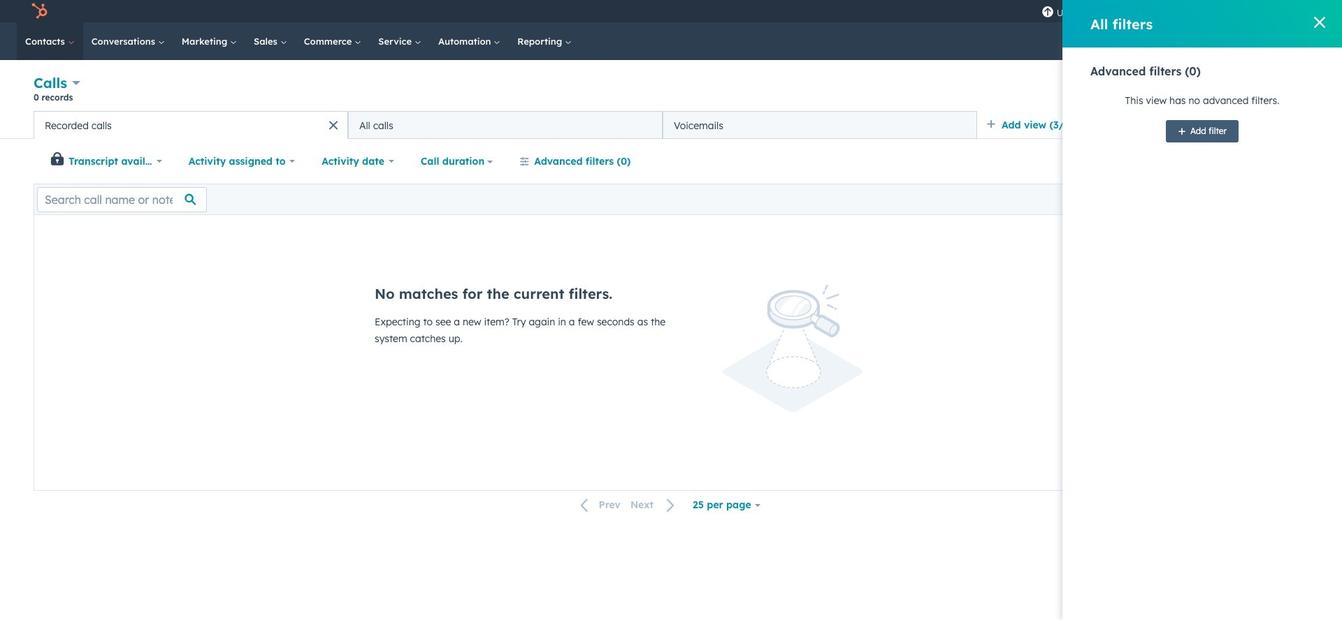 Task type: locate. For each thing, give the bounding box(es) containing it.
pagination navigation
[[572, 496, 684, 515]]

menu
[[1034, 0, 1325, 22]]

banner
[[34, 73, 1308, 111]]

marketplaces image
[[1136, 6, 1149, 19]]

Search HubSpot search field
[[1146, 29, 1293, 53]]



Task type: vqa. For each thing, say whether or not it's contained in the screenshot.
Search HubSpot search box
yes



Task type: describe. For each thing, give the bounding box(es) containing it.
jacob simon image
[[1242, 5, 1254, 17]]

Search call name or notes search field
[[37, 187, 207, 212]]

close image
[[1314, 17, 1325, 28]]



